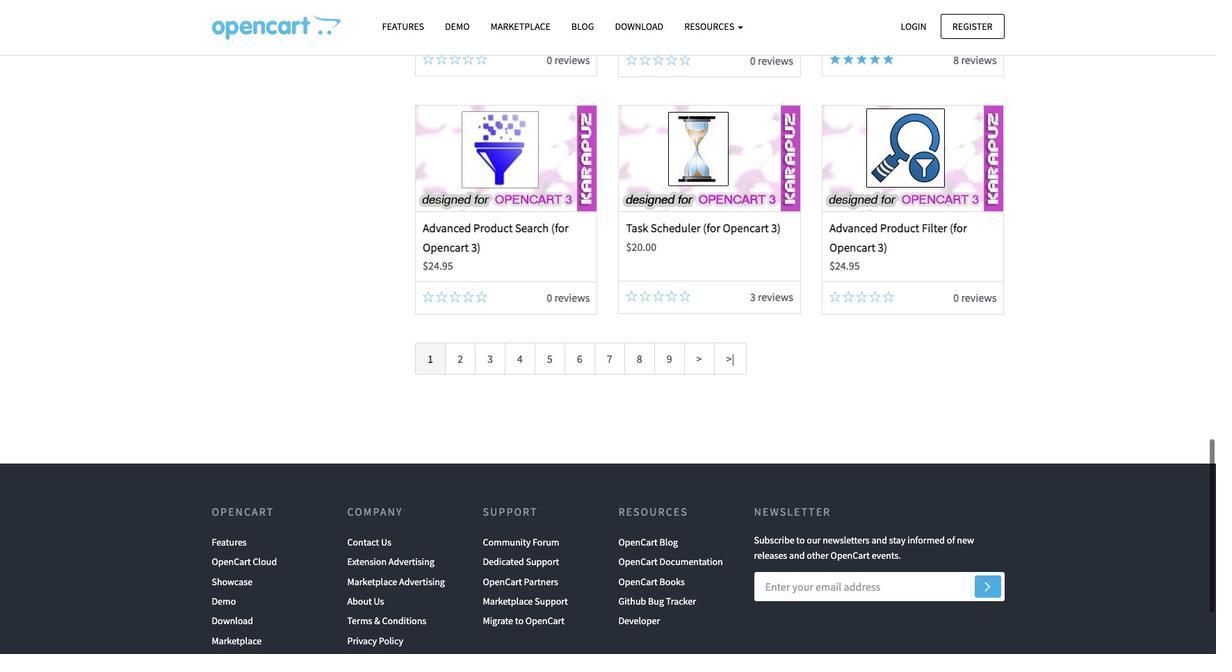 Task type: describe. For each thing, give the bounding box(es) containing it.
migrate to opencart
[[483, 609, 565, 622]]

community forum
[[483, 531, 560, 543]]

conditions
[[382, 609, 426, 622]]

marketplace inside marketplace support link
[[483, 590, 533, 602]]

opencart partners link
[[483, 567, 558, 586]]

community forum link
[[483, 527, 560, 547]]

1 horizontal spatial and
[[872, 528, 887, 541]]

subscribe
[[754, 528, 795, 541]]

privacy
[[347, 629, 377, 642]]

showcase
[[212, 570, 253, 583]]

bug
[[648, 590, 664, 602]]

our
[[807, 528, 821, 541]]

marketplace support
[[483, 590, 568, 602]]

opencart cloud
[[212, 550, 277, 563]]

4
[[517, 346, 523, 360]]

developer
[[619, 609, 660, 622]]

newsletters
[[823, 528, 870, 541]]

advanced product filter (for opencart 3) $24.95
[[830, 215, 967, 267]]

github bug tracker
[[619, 590, 696, 602]]

opencart documentation
[[619, 550, 723, 563]]

search
[[515, 215, 549, 231]]

advanced product search (for opencart 3) image
[[416, 100, 597, 206]]

product for filter
[[880, 215, 920, 231]]

register
[[953, 20, 993, 32]]

opencart product feeds image
[[212, 15, 340, 40]]

(for for advanced product filter (for opencart 3)
[[950, 215, 967, 231]]

opencart for opencart cloud
[[212, 550, 251, 563]]

us for about us
[[374, 590, 384, 602]]

books
[[660, 570, 685, 583]]

0 horizontal spatial blog
[[572, 20, 594, 33]]

register link
[[941, 14, 1005, 39]]

opencart blog
[[619, 531, 678, 543]]

features link for demo
[[372, 15, 435, 39]]

extension advertising link
[[347, 547, 434, 567]]

0 vertical spatial demo link
[[435, 15, 480, 39]]

7
[[607, 346, 612, 360]]

opencart cloud link
[[212, 547, 277, 567]]

> link
[[684, 337, 715, 369]]

>|
[[726, 346, 735, 360]]

2
[[458, 346, 463, 360]]

policy
[[379, 629, 403, 642]]

migrate
[[483, 609, 513, 622]]

1 vertical spatial demo link
[[212, 586, 236, 606]]

showcase link
[[212, 567, 253, 586]]

community
[[483, 531, 531, 543]]

>| link
[[714, 337, 747, 369]]

download link for blog
[[605, 15, 674, 39]]

0 vertical spatial resources
[[684, 20, 736, 33]]

0 vertical spatial support
[[483, 499, 538, 513]]

privacy policy link
[[347, 626, 403, 646]]

opencart inside task scheduler (for opencart 3) $20.00
[[723, 215, 769, 231]]

$39.90
[[626, 15, 657, 29]]

3 reviews
[[750, 285, 794, 299]]

3) for advanced product search (for opencart 3)
[[471, 234, 481, 249]]

resources link
[[674, 15, 754, 39]]

documentation
[[660, 550, 723, 563]]

download link for demo
[[212, 606, 253, 626]]

6
[[577, 346, 583, 360]]

1 vertical spatial blog
[[660, 531, 678, 543]]

task scheduler (for opencart 3) link
[[626, 215, 781, 231]]

opencart for opencart documentation
[[619, 550, 658, 563]]

advanced product filter (for opencart 3) link
[[830, 215, 967, 249]]

8 reviews
[[954, 47, 997, 61]]

cloud
[[253, 550, 277, 563]]

marketplace left blog link
[[491, 20, 551, 33]]

marketplace down showcase link
[[212, 629, 262, 642]]

subscribe to our newsletters and stay informed of new releases and other opencart events.
[[754, 528, 974, 557]]

task scheduler (for opencart 3) image
[[619, 100, 800, 206]]

marketplace support link
[[483, 586, 568, 606]]

contact us
[[347, 531, 391, 543]]

2 star light image from the left
[[883, 48, 894, 59]]

opencart books link
[[619, 567, 685, 586]]

advanced product filter (for opencart 3) image
[[823, 100, 1004, 206]]

opencart inside subscribe to our newsletters and stay informed of new releases and other opencart events.
[[831, 544, 870, 557]]

opencart for opencart partners
[[483, 570, 522, 583]]

us for contact us
[[381, 531, 391, 543]]

marketplace inside marketplace advertising link
[[347, 570, 397, 583]]

support for marketplace
[[535, 590, 568, 602]]

company
[[347, 499, 403, 513]]

extension
[[347, 550, 387, 563]]

about us link
[[347, 586, 384, 606]]

advanced for advanced product search (for opencart 3)
[[423, 215, 471, 231]]

opencart for opencart blog
[[619, 531, 658, 543]]

terms & conditions link
[[347, 606, 426, 626]]

dedicated
[[483, 550, 524, 563]]

marketplace advertising
[[347, 570, 445, 583]]

privacy policy
[[347, 629, 403, 642]]

support for dedicated
[[526, 550, 559, 563]]

Enter your email address text field
[[754, 567, 1005, 596]]

angle right image
[[985, 572, 991, 589]]

advanced for advanced product filter (for opencart 3)
[[830, 215, 878, 231]]

features link for opencart cloud
[[212, 527, 247, 547]]

other
[[807, 544, 829, 557]]

download for demo
[[212, 609, 253, 622]]

newsletter
[[754, 499, 831, 513]]

forum
[[533, 531, 560, 543]]

>
[[697, 346, 702, 360]]

product for search
[[473, 215, 513, 231]]



Task type: locate. For each thing, give the bounding box(es) containing it.
product left filter
[[880, 215, 920, 231]]

1 vertical spatial download
[[212, 609, 253, 622]]

8 link
[[624, 337, 655, 369]]

8 for 8 reviews
[[954, 47, 959, 61]]

opencart documentation link
[[619, 547, 723, 567]]

1 vertical spatial 8
[[637, 346, 642, 360]]

5 link
[[535, 337, 565, 369]]

advertising for marketplace advertising
[[399, 570, 445, 583]]

1 horizontal spatial features link
[[372, 15, 435, 39]]

marketplace up migrate
[[483, 590, 533, 602]]

8 down register link
[[954, 47, 959, 61]]

2 horizontal spatial opencart
[[830, 234, 876, 249]]

3
[[750, 285, 756, 299], [487, 346, 493, 360]]

blog
[[572, 20, 594, 33], [660, 531, 678, 543]]

opencart up 'opencart cloud'
[[212, 499, 274, 513]]

opencart down opencart blog link
[[619, 550, 658, 563]]

1 vertical spatial us
[[374, 590, 384, 602]]

0 horizontal spatial 8
[[637, 346, 642, 360]]

opencart for advanced product filter (for opencart 3)
[[830, 234, 876, 249]]

download
[[615, 20, 664, 33], [212, 609, 253, 622]]

support up partners
[[526, 550, 559, 563]]

and left other
[[789, 544, 805, 557]]

opencart up github
[[619, 570, 658, 583]]

blog link
[[561, 15, 605, 39]]

download link
[[605, 15, 674, 39], [212, 606, 253, 626]]

$24.95 inside advanced product filter (for opencart 3) $24.95
[[830, 253, 860, 267]]

advertising
[[389, 550, 434, 563], [399, 570, 445, 583]]

$24.95 inside "advanced product search (for opencart 3) $24.95"
[[423, 253, 453, 267]]

0 horizontal spatial 3)
[[471, 234, 481, 249]]

advanced inside "advanced product search (for opencart 3) $24.95"
[[423, 215, 471, 231]]

advanced product search (for opencart 3) $24.95
[[423, 215, 569, 267]]

opencart for opencart
[[212, 499, 274, 513]]

2 $24.95 from the left
[[830, 253, 860, 267]]

advanced
[[423, 215, 471, 231], [830, 215, 878, 231]]

3 (for from the left
[[950, 215, 967, 231]]

1 vertical spatial 3
[[487, 346, 493, 360]]

0 horizontal spatial advanced
[[423, 215, 471, 231]]

3) inside task scheduler (for opencart 3) $20.00
[[771, 215, 781, 231]]

0 vertical spatial and
[[872, 528, 887, 541]]

1 horizontal spatial demo
[[445, 20, 470, 33]]

2 (for from the left
[[703, 215, 721, 231]]

(for right search
[[551, 215, 569, 231]]

2 product from the left
[[880, 215, 920, 231]]

opencart books
[[619, 570, 685, 583]]

0 vertical spatial features link
[[372, 15, 435, 39]]

blog up the opencart documentation
[[660, 531, 678, 543]]

of
[[947, 528, 955, 541]]

opencart
[[723, 215, 769, 231], [423, 234, 469, 249], [830, 234, 876, 249]]

0 horizontal spatial to
[[515, 609, 524, 622]]

0 vertical spatial 3
[[750, 285, 756, 299]]

resources
[[684, 20, 736, 33], [619, 499, 688, 513]]

1 vertical spatial demo
[[212, 590, 236, 602]]

informed
[[908, 528, 945, 541]]

download down showcase link
[[212, 609, 253, 622]]

resources right the $39.90
[[684, 20, 736, 33]]

support down partners
[[535, 590, 568, 602]]

1 horizontal spatial star light image
[[856, 48, 868, 59]]

2 horizontal spatial (for
[[950, 215, 967, 231]]

demo for demo link to the bottom
[[212, 590, 236, 602]]

$24.95 down advanced product filter (for opencart 3) link
[[830, 253, 860, 267]]

1 (for from the left
[[551, 215, 569, 231]]

3 link
[[475, 337, 506, 369]]

1 horizontal spatial demo link
[[435, 15, 480, 39]]

advertising down extension advertising link
[[399, 570, 445, 583]]

contact
[[347, 531, 379, 543]]

2 link
[[445, 337, 476, 369]]

3) inside advanced product filter (for opencart 3) $24.95
[[878, 234, 888, 249]]

star light image
[[843, 48, 854, 59], [883, 48, 894, 59]]

9 link
[[654, 337, 685, 369]]

0 horizontal spatial star light image
[[830, 48, 841, 59]]

0 reviews
[[547, 47, 590, 61], [750, 48, 794, 62], [547, 285, 590, 299], [954, 285, 997, 299]]

1 horizontal spatial star light image
[[883, 48, 894, 59]]

0 vertical spatial download
[[615, 20, 664, 33]]

1 horizontal spatial (for
[[703, 215, 721, 231]]

developer link
[[619, 606, 660, 626]]

3) inside "advanced product search (for opencart 3) $24.95"
[[471, 234, 481, 249]]

about us
[[347, 590, 384, 602]]

product inside "advanced product search (for opencart 3) $24.95"
[[473, 215, 513, 231]]

0 horizontal spatial features link
[[212, 527, 247, 547]]

1 advanced from the left
[[423, 215, 471, 231]]

product left search
[[473, 215, 513, 231]]

filter
[[922, 215, 948, 231]]

9
[[667, 346, 672, 360]]

$24.95 down advanced product search (for opencart 3) link in the left of the page
[[423, 253, 453, 267]]

us up the extension advertising
[[381, 531, 391, 543]]

features for opencart cloud
[[212, 531, 247, 543]]

$24.95 for advanced product filter (for opencart 3)
[[830, 253, 860, 267]]

terms
[[347, 609, 372, 622]]

opencart up showcase
[[212, 550, 251, 563]]

opencart blog link
[[619, 527, 678, 547]]

contact us link
[[347, 527, 391, 547]]

download for blog
[[615, 20, 664, 33]]

0 horizontal spatial star light image
[[843, 48, 854, 59]]

to down marketplace support link
[[515, 609, 524, 622]]

star light o image
[[423, 48, 434, 59], [436, 48, 447, 59], [640, 49, 651, 60], [653, 49, 664, 60], [626, 285, 637, 297], [640, 285, 651, 297], [680, 285, 691, 297], [450, 286, 461, 297], [830, 286, 841, 297], [883, 286, 894, 297]]

opencart down marketplace support link
[[526, 609, 565, 622]]

1 horizontal spatial download link
[[605, 15, 674, 39]]

4 link
[[505, 337, 535, 369]]

demo for demo link to the top
[[445, 20, 470, 33]]

(for inside "advanced product search (for opencart 3) $24.95"
[[551, 215, 569, 231]]

to inside subscribe to our newsletters and stay informed of new releases and other opencart events.
[[797, 528, 805, 541]]

3 for 3 reviews
[[750, 285, 756, 299]]

demo link
[[435, 15, 480, 39], [212, 586, 236, 606]]

github bug tracker link
[[619, 586, 696, 606]]

opencart down newsletters
[[831, 544, 870, 557]]

features
[[382, 20, 424, 33], [212, 531, 247, 543]]

0 vertical spatial blog
[[572, 20, 594, 33]]

1 vertical spatial to
[[515, 609, 524, 622]]

new
[[957, 528, 974, 541]]

scheduler
[[651, 215, 701, 231]]

opencart for advanced product search (for opencart 3)
[[423, 234, 469, 249]]

0 vertical spatial 8
[[954, 47, 959, 61]]

(for inside advanced product filter (for opencart 3) $24.95
[[950, 215, 967, 231]]

opencart partners
[[483, 570, 558, 583]]

2 vertical spatial support
[[535, 590, 568, 602]]

and up events.
[[872, 528, 887, 541]]

8 for 8
[[637, 346, 642, 360]]

marketplace advertising link
[[347, 567, 445, 586]]

task
[[626, 215, 649, 231]]

demo
[[445, 20, 470, 33], [212, 590, 236, 602]]

0 vertical spatial demo
[[445, 20, 470, 33]]

0 horizontal spatial 3
[[487, 346, 493, 360]]

features inside features link
[[382, 20, 424, 33]]

releases
[[754, 544, 787, 557]]

0 vertical spatial features
[[382, 20, 424, 33]]

product inside advanced product filter (for opencart 3) $24.95
[[880, 215, 920, 231]]

$24.95 for advanced product search (for opencart 3)
[[423, 253, 453, 267]]

1 horizontal spatial 8
[[954, 47, 959, 61]]

3)
[[771, 215, 781, 231], [471, 234, 481, 249], [878, 234, 888, 249]]

login
[[901, 20, 927, 32]]

product
[[473, 215, 513, 231], [880, 215, 920, 231]]

dedicated support link
[[483, 547, 559, 567]]

opencart
[[212, 499, 274, 513], [619, 531, 658, 543], [831, 544, 870, 557], [212, 550, 251, 563], [619, 550, 658, 563], [483, 570, 522, 583], [619, 570, 658, 583], [526, 609, 565, 622]]

opencart for opencart books
[[619, 570, 658, 583]]

8 left 9
[[637, 346, 642, 360]]

opencart inside "advanced product search (for opencart 3) $24.95"
[[423, 234, 469, 249]]

1
[[428, 346, 433, 360]]

0 horizontal spatial download
[[212, 609, 253, 622]]

3 star light image from the left
[[870, 48, 881, 59]]

6 link
[[565, 337, 595, 369]]

&
[[374, 609, 380, 622]]

opencart down dedicated
[[483, 570, 522, 583]]

1 horizontal spatial features
[[382, 20, 424, 33]]

0 horizontal spatial product
[[473, 215, 513, 231]]

1 vertical spatial download link
[[212, 606, 253, 626]]

1 $24.95 from the left
[[423, 253, 453, 267]]

0 vertical spatial marketplace link
[[480, 15, 561, 39]]

1 vertical spatial marketplace link
[[212, 626, 262, 646]]

marketplace link
[[480, 15, 561, 39], [212, 626, 262, 646]]

0 horizontal spatial demo link
[[212, 586, 236, 606]]

0 horizontal spatial marketplace link
[[212, 626, 262, 646]]

1 horizontal spatial $24.95
[[830, 253, 860, 267]]

advertising up "marketplace advertising"
[[389, 550, 434, 563]]

0 horizontal spatial and
[[789, 544, 805, 557]]

dedicated support
[[483, 550, 559, 563]]

1 vertical spatial support
[[526, 550, 559, 563]]

1 product from the left
[[473, 215, 513, 231]]

migrate to opencart link
[[483, 606, 565, 626]]

to left our
[[797, 528, 805, 541]]

0 horizontal spatial features
[[212, 531, 247, 543]]

to for migrate
[[515, 609, 524, 622]]

marketplace down extension
[[347, 570, 397, 583]]

2 horizontal spatial star light image
[[870, 48, 881, 59]]

(for inside task scheduler (for opencart 3) $20.00
[[703, 215, 721, 231]]

0 vertical spatial advertising
[[389, 550, 434, 563]]

reviews
[[555, 47, 590, 61], [961, 47, 997, 61], [758, 48, 794, 62], [758, 285, 794, 299], [555, 285, 590, 299], [961, 285, 997, 299]]

support up community
[[483, 499, 538, 513]]

0 horizontal spatial demo
[[212, 590, 236, 602]]

advanced inside advanced product filter (for opencart 3) $24.95
[[830, 215, 878, 231]]

2 advanced from the left
[[830, 215, 878, 231]]

stay
[[889, 528, 906, 541]]

0 horizontal spatial (for
[[551, 215, 569, 231]]

us
[[381, 531, 391, 543], [374, 590, 384, 602]]

marketplace
[[491, 20, 551, 33], [347, 570, 397, 583], [483, 590, 533, 602], [212, 629, 262, 642]]

2 horizontal spatial 3)
[[878, 234, 888, 249]]

0 horizontal spatial $24.95
[[423, 253, 453, 267]]

download right blog link
[[615, 20, 664, 33]]

2 star light image from the left
[[856, 48, 868, 59]]

resources up opencart blog
[[619, 499, 688, 513]]

(for right scheduler
[[703, 215, 721, 231]]

1 vertical spatial advertising
[[399, 570, 445, 583]]

extension advertising
[[347, 550, 434, 563]]

partners
[[524, 570, 558, 583]]

1 horizontal spatial advanced
[[830, 215, 878, 231]]

0 vertical spatial download link
[[605, 15, 674, 39]]

1 vertical spatial features link
[[212, 527, 247, 547]]

1 horizontal spatial marketplace link
[[480, 15, 561, 39]]

about
[[347, 590, 372, 602]]

0 horizontal spatial download link
[[212, 606, 253, 626]]

us right about
[[374, 590, 384, 602]]

3) for advanced product filter (for opencart 3)
[[878, 234, 888, 249]]

(for for advanced product search (for opencart 3)
[[551, 215, 569, 231]]

opencart up the opencart documentation
[[619, 531, 658, 543]]

star light image
[[830, 48, 841, 59], [856, 48, 868, 59], [870, 48, 881, 59]]

1 horizontal spatial product
[[880, 215, 920, 231]]

0 vertical spatial us
[[381, 531, 391, 543]]

opencart inside advanced product filter (for opencart 3) $24.95
[[830, 234, 876, 249]]

(for right filter
[[950, 215, 967, 231]]

1 star light image from the left
[[830, 48, 841, 59]]

to for subscribe
[[797, 528, 805, 541]]

0 horizontal spatial opencart
[[423, 234, 469, 249]]

star light o image
[[450, 48, 461, 59], [463, 48, 474, 59], [476, 48, 487, 59], [626, 49, 637, 60], [666, 49, 677, 60], [680, 49, 691, 60], [653, 285, 664, 297], [666, 285, 677, 297], [423, 286, 434, 297], [436, 286, 447, 297], [463, 286, 474, 297], [476, 286, 487, 297], [843, 286, 854, 297], [856, 286, 868, 297], [870, 286, 881, 297]]

features for demo
[[382, 20, 424, 33]]

1 horizontal spatial to
[[797, 528, 805, 541]]

$20.00
[[626, 234, 657, 248]]

advanced product search (for opencart 3) link
[[423, 215, 569, 249]]

1 horizontal spatial download
[[615, 20, 664, 33]]

1 horizontal spatial opencart
[[723, 215, 769, 231]]

0 vertical spatial to
[[797, 528, 805, 541]]

3 for 3
[[487, 346, 493, 360]]

1 horizontal spatial blog
[[660, 531, 678, 543]]

1 horizontal spatial 3)
[[771, 215, 781, 231]]

advertising for extension advertising
[[389, 550, 434, 563]]

task scheduler (for opencart 3) $20.00
[[626, 215, 781, 248]]

1 vertical spatial features
[[212, 531, 247, 543]]

blog left the $39.90
[[572, 20, 594, 33]]

1 vertical spatial and
[[789, 544, 805, 557]]

1 star light image from the left
[[843, 48, 854, 59]]

github
[[619, 590, 646, 602]]

1 horizontal spatial 3
[[750, 285, 756, 299]]

(for
[[551, 215, 569, 231], [703, 215, 721, 231], [950, 215, 967, 231]]

5
[[547, 346, 553, 360]]

tracker
[[666, 590, 696, 602]]

1 vertical spatial resources
[[619, 499, 688, 513]]



Task type: vqa. For each thing, say whether or not it's contained in the screenshot.


